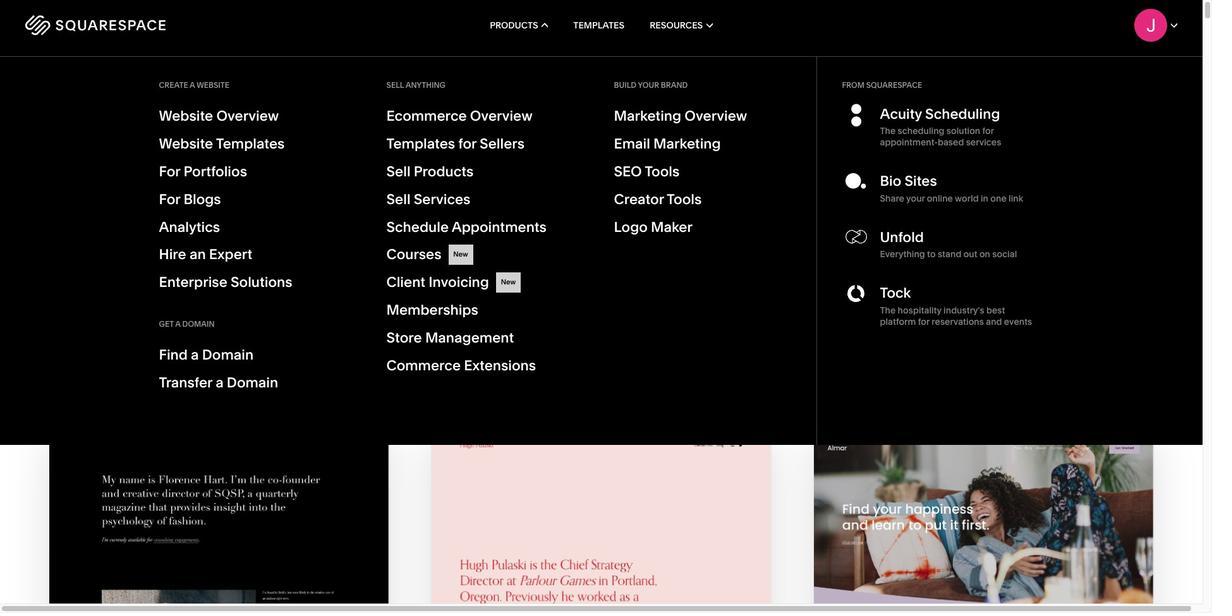 Task type: vqa. For each thing, say whether or not it's contained in the screenshot.
7th - from left
no



Task type: locate. For each thing, give the bounding box(es) containing it.
art
[[191, 214, 203, 225]]

invoicing
[[429, 274, 489, 291]]

or
[[1101, 74, 1111, 87]]

nature & animals link
[[591, 195, 675, 206]]

1 sell from the top
[[387, 80, 404, 90]]

in
[[981, 193, 989, 204]]

to left the get
[[987, 99, 997, 111]]

0 vertical spatial website
[[159, 107, 213, 125]]

0 vertical spatial sell
[[387, 80, 404, 90]]

0 horizontal spatial products
[[414, 163, 474, 180]]

1 vertical spatial website
[[159, 135, 213, 152]]

0 horizontal spatial new
[[453, 250, 468, 259]]

0 horizontal spatial services
[[377, 195, 413, 206]]

to inside unfold everything to stand out on social
[[927, 249, 936, 260]]

2 vertical spatial domain
[[227, 374, 278, 391]]

find
[[159, 347, 188, 364]]

1 horizontal spatial to
[[987, 99, 997, 111]]

domain up transfer a domain on the left of page
[[202, 347, 254, 364]]

1 horizontal spatial website
[[896, 99, 934, 111]]

an right hire
[[190, 246, 206, 263]]

sell inside sell services link
[[387, 191, 411, 208]]

schedule appointments
[[387, 218, 547, 235]]

for inside the hospitality industry's best platform for reservations and events
[[918, 316, 930, 327]]

2 vertical spatial sell
[[387, 191, 411, 208]]

events
[[457, 232, 485, 244]]

marketing down build your brand at the right of page
[[614, 107, 681, 125]]

1 vertical spatial and
[[986, 316, 1002, 327]]

1 the from the top
[[880, 125, 896, 137]]

popular
[[191, 176, 222, 187]]

0 horizontal spatial overview
[[216, 107, 279, 125]]

domain up find a domain
[[182, 319, 215, 329]]

& for podcasts
[[486, 214, 491, 225]]

whether
[[841, 74, 882, 87]]

1 horizontal spatial services
[[414, 191, 471, 208]]

hart image
[[49, 432, 389, 613]]

sites
[[905, 173, 937, 190]]

for for for blogs
[[159, 191, 180, 208]]

website down create a website
[[159, 107, 213, 125]]

tools for creator tools
[[667, 191, 702, 208]]

for right solution
[[983, 125, 994, 137]]

0 vertical spatial the
[[880, 125, 896, 137]]

a for transfer a domain
[[216, 374, 224, 391]]

memberships link
[[387, 300, 589, 321]]

analytics
[[159, 218, 220, 235]]

0 vertical spatial domain
[[182, 319, 215, 329]]

your right build
[[638, 80, 659, 90]]

online inside 'whether you need a portfolio website, an online store, or a personal blog, you can use squarespace's customizable and responsive website templates to get started.'
[[1039, 74, 1069, 87]]

email marketing link
[[614, 134, 816, 154]]

hire an expert
[[159, 246, 252, 263]]

website up website overview
[[197, 80, 229, 90]]

and inside the hospitality industry's best platform for reservations and events
[[986, 316, 1002, 327]]

for down "ecommerce overview"
[[458, 135, 477, 152]]

local business link
[[324, 214, 399, 225]]

you left need
[[884, 74, 902, 87]]

portfolios
[[184, 163, 247, 180]]

2 website from the top
[[159, 135, 213, 152]]

a down matches
[[216, 374, 224, 391]]

& left cv
[[242, 270, 248, 282]]

1 vertical spatial domain
[[202, 347, 254, 364]]

0 vertical spatial marketing
[[614, 107, 681, 125]]

2 sell from the top
[[387, 163, 411, 180]]

overview for marketing
[[685, 107, 747, 125]]

for right platform
[[918, 316, 930, 327]]

0 horizontal spatial and
[[986, 316, 1002, 327]]

1 vertical spatial for
[[159, 191, 180, 208]]

transfer
[[159, 374, 212, 391]]

unfold
[[880, 229, 924, 246]]

& for cv
[[242, 270, 248, 282]]

2 horizontal spatial overview
[[685, 107, 747, 125]]

1 vertical spatial new
[[501, 278, 516, 287]]

ecommerce overview link
[[387, 106, 589, 126]]

can
[[932, 87, 949, 99]]

0 horizontal spatial your
[[638, 80, 659, 90]]

commerce
[[387, 357, 461, 374]]

1 website from the top
[[159, 107, 213, 125]]

2 horizontal spatial for
[[983, 125, 994, 137]]

art & design link
[[191, 214, 255, 225]]

overview for templates
[[216, 107, 279, 125]]

a right create
[[190, 80, 195, 90]]

& right media
[[486, 214, 491, 225]]

overview
[[216, 107, 279, 125], [470, 107, 533, 125], [685, 107, 747, 125]]

0 horizontal spatial to
[[927, 249, 936, 260]]

an inside 'whether you need a portfolio website, an online store, or a personal blog, you can use squarespace's customizable and responsive website templates to get started.'
[[1025, 74, 1037, 87]]

almar image
[[814, 432, 1154, 613]]

a right 'or'
[[1113, 74, 1119, 87]]

products button
[[490, 0, 548, 51]]

photography
[[191, 232, 244, 244]]

new down weddings link
[[501, 278, 516, 287]]

& right art
[[205, 214, 211, 225]]

services
[[966, 137, 1001, 148]]

services up business
[[377, 195, 413, 206]]

client invoicing
[[387, 274, 489, 291]]

your
[[638, 80, 659, 90], [906, 193, 925, 204]]

for inside acuity scheduling the scheduling solution for appointment-based services
[[983, 125, 994, 137]]

your for share
[[906, 193, 925, 204]]

& right nature
[[621, 195, 627, 206]]

templates link
[[573, 0, 625, 51]]

personal
[[203, 270, 240, 282]]

template up transfer
[[168, 360, 207, 372]]

& for decor
[[618, 176, 624, 187]]

& right health
[[220, 251, 226, 263]]

all templates
[[191, 195, 246, 206]]

new down the 'events'
[[453, 250, 468, 259]]

travel
[[457, 176, 482, 187]]

your down 'sites'
[[906, 193, 925, 204]]

domain down the (4)
[[227, 374, 278, 391]]

estate
[[478, 270, 503, 282]]

with
[[140, 100, 203, 139]]

local business
[[324, 214, 386, 225]]

weddings link
[[457, 251, 513, 263]]

store management
[[387, 329, 514, 346]]

overview up "email marketing" link
[[685, 107, 747, 125]]

a for create a website
[[190, 80, 195, 90]]

website up topic
[[159, 135, 213, 152]]

a right need
[[931, 74, 937, 87]]

sell up professional services link at the left of the page
[[387, 163, 411, 180]]

best
[[987, 304, 1005, 316]]

template up website templates link
[[200, 68, 336, 107]]

2 the from the top
[[880, 304, 896, 316]]

1 horizontal spatial new
[[501, 278, 516, 287]]

tools for seo tools
[[645, 163, 680, 180]]

and left events
[[986, 316, 1002, 327]]

& left non-
[[375, 232, 380, 244]]

real estate & properties link
[[457, 270, 569, 282]]

responsive
[[841, 99, 894, 111]]

a for get a domain
[[175, 319, 181, 329]]

0 horizontal spatial online
[[927, 193, 953, 204]]

customizable
[[1044, 87, 1109, 99]]

0 vertical spatial and
[[1111, 87, 1129, 99]]

0 vertical spatial website
[[197, 80, 229, 90]]

1 vertical spatial to
[[927, 249, 936, 260]]

sell up schedule
[[387, 191, 411, 208]]

3 sell from the top
[[387, 191, 411, 208]]

2 overview from the left
[[470, 107, 533, 125]]

from
[[842, 80, 865, 90]]

professional
[[324, 195, 375, 206]]

0 vertical spatial tools
[[645, 163, 680, 180]]

website templates link
[[159, 134, 361, 154]]

yours
[[48, 100, 133, 139]]

resources
[[650, 20, 703, 31]]

for for for portfolios
[[159, 163, 180, 180]]

overview up website templates link
[[216, 107, 279, 125]]

1 vertical spatial the
[[880, 304, 896, 316]]

1 vertical spatial sell
[[387, 163, 411, 180]]

& right 'estate'
[[506, 270, 511, 282]]

topic
[[191, 154, 214, 163]]

1 horizontal spatial for
[[918, 316, 930, 327]]

non-
[[383, 232, 404, 244]]

0 vertical spatial online
[[1039, 74, 1069, 87]]

1 horizontal spatial products
[[490, 20, 538, 31]]

hospitality
[[898, 304, 942, 316]]

templates
[[573, 20, 625, 31], [216, 135, 285, 152], [387, 135, 455, 152], [203, 195, 246, 206]]

new
[[453, 250, 468, 259], [501, 278, 516, 287]]

0 vertical spatial to
[[987, 99, 997, 111]]

to
[[987, 99, 997, 111], [927, 249, 936, 260]]

fitness link
[[591, 214, 633, 225]]

sell services
[[387, 191, 471, 208]]

0 vertical spatial products
[[490, 20, 538, 31]]

for up for blogs
[[159, 163, 180, 180]]

1 vertical spatial an
[[190, 246, 206, 263]]

sell left anything
[[387, 80, 404, 90]]

website down need
[[896, 99, 934, 111]]

1 vertical spatial website
[[896, 99, 934, 111]]

services inside sell services link
[[414, 191, 471, 208]]

services down the sell products
[[414, 191, 471, 208]]

1 horizontal spatial online
[[1039, 74, 1069, 87]]

media & podcasts
[[457, 214, 532, 225]]

1 overview from the left
[[216, 107, 279, 125]]

0 vertical spatial for
[[159, 163, 180, 180]]

real
[[457, 270, 476, 282]]

products
[[490, 20, 538, 31], [414, 163, 474, 180]]

marketing down marketing overview
[[654, 135, 721, 152]]

decor
[[626, 176, 652, 187]]

0 vertical spatial new
[[453, 250, 468, 259]]

(4)
[[251, 360, 261, 372]]

any
[[139, 68, 193, 107]]

1 horizontal spatial overview
[[470, 107, 533, 125]]

create
[[159, 80, 188, 90]]

need
[[904, 74, 929, 87]]

0 horizontal spatial for
[[458, 135, 477, 152]]

1 vertical spatial tools
[[667, 191, 702, 208]]

1 horizontal spatial your
[[906, 193, 925, 204]]

online up the started.
[[1039, 74, 1069, 87]]

1 vertical spatial your
[[906, 193, 925, 204]]

all
[[191, 195, 201, 206]]

(50)
[[372, 360, 388, 372]]

template
[[200, 68, 336, 107], [168, 360, 207, 372]]

the down tock
[[880, 304, 896, 316]]

1 horizontal spatial and
[[1111, 87, 1129, 99]]

world
[[955, 193, 979, 204]]

0 vertical spatial template
[[200, 68, 336, 107]]

health
[[191, 251, 218, 263]]

0 vertical spatial your
[[638, 80, 659, 90]]

bio
[[880, 173, 902, 190]]

& right "home"
[[618, 176, 624, 187]]

a right get
[[175, 319, 181, 329]]

portfolio
[[939, 74, 980, 87]]

website for website overview
[[159, 107, 213, 125]]

tools up maker
[[667, 191, 702, 208]]

enterprise
[[159, 274, 227, 291]]

for left all
[[159, 191, 180, 208]]

the down acuity
[[880, 125, 896, 137]]

0 horizontal spatial website
[[197, 80, 229, 90]]

sell inside sell products link
[[387, 163, 411, 180]]

to left stand
[[927, 249, 936, 260]]

1 for from the top
[[159, 163, 180, 180]]

popular designs
[[191, 176, 259, 187]]

an up the started.
[[1025, 74, 1037, 87]]

a right 'find'
[[191, 347, 199, 364]]

1 vertical spatial marketing
[[654, 135, 721, 152]]

3 overview from the left
[[685, 107, 747, 125]]

1 horizontal spatial an
[[1025, 74, 1037, 87]]

overview up sellers
[[470, 107, 533, 125]]

weddings
[[457, 251, 500, 263]]

tools up creator tools
[[645, 163, 680, 180]]

0 vertical spatial an
[[1025, 74, 1037, 87]]

website overview
[[159, 107, 279, 125]]

2 for from the top
[[159, 191, 180, 208]]

you left can
[[912, 87, 929, 99]]

and right 'or'
[[1111, 87, 1129, 99]]

squarespace
[[866, 80, 922, 90]]

online down 'sites'
[[927, 193, 953, 204]]

1 vertical spatial products
[[414, 163, 474, 180]]



Task type: describe. For each thing, give the bounding box(es) containing it.
commerce extensions
[[387, 357, 536, 374]]

marketing overview link
[[614, 106, 816, 126]]

art & design
[[191, 214, 242, 225]]

tock
[[880, 285, 911, 302]]

& for non-
[[375, 232, 380, 244]]

out
[[964, 249, 978, 260]]

courses
[[387, 246, 442, 263]]

best template matches (4) link
[[145, 360, 261, 372]]

website overview link
[[159, 106, 361, 126]]

the inside the hospitality industry's best platform for reservations and events
[[880, 304, 896, 316]]

& for beauty
[[220, 251, 226, 263]]

domain for transfer a domain
[[227, 374, 278, 391]]

pulaski image
[[432, 432, 771, 613]]

resources button
[[650, 0, 713, 51]]

maker
[[651, 218, 693, 235]]

to inside 'whether you need a portfolio website, an online store, or a personal blog, you can use squarespace's customizable and responsive website templates to get started.'
[[987, 99, 997, 111]]

sellers
[[480, 135, 525, 152]]

whether you need a portfolio website, an online store, or a personal blog, you can use squarespace's customizable and responsive website templates to get started.
[[841, 74, 1129, 111]]

best template matches (4)
[[145, 360, 261, 372]]

1 vertical spatial online
[[927, 193, 953, 204]]

overview for for
[[470, 107, 533, 125]]

reservations
[[932, 316, 984, 327]]

for blogs
[[159, 191, 221, 208]]

share
[[880, 193, 905, 204]]

0 horizontal spatial an
[[190, 246, 206, 263]]

sell for sell services
[[387, 191, 411, 208]]

creator tools
[[614, 191, 702, 208]]

your for build
[[638, 80, 659, 90]]

1 horizontal spatial you
[[912, 87, 929, 99]]

profits
[[404, 232, 430, 244]]

new for courses
[[453, 250, 468, 259]]

link
[[1009, 193, 1023, 204]]

client
[[387, 274, 425, 291]]

domain for get a domain
[[182, 319, 215, 329]]

1 vertical spatial template
[[168, 360, 207, 372]]

properties
[[514, 270, 556, 282]]

started.
[[1017, 99, 1054, 111]]

products inside button
[[490, 20, 538, 31]]

store management link
[[387, 328, 589, 348]]

everything
[[880, 249, 925, 260]]

media
[[457, 214, 484, 225]]

marketing inside marketing overview link
[[614, 107, 681, 125]]

for for acuity
[[983, 125, 994, 137]]

get
[[999, 99, 1015, 111]]

stand
[[938, 249, 962, 260]]

acuity scheduling the scheduling solution for appointment-based services
[[880, 106, 1001, 148]]

squarespace logo link
[[25, 15, 256, 35]]

nature
[[591, 195, 619, 206]]

make
[[48, 68, 132, 107]]

blog (50)
[[349, 360, 388, 372]]

create a website
[[159, 80, 229, 90]]

designs
[[225, 176, 259, 187]]

schedule appointments link
[[387, 217, 589, 237]]

schedule
[[387, 218, 449, 235]]

based
[[938, 137, 964, 148]]

share your online world in one link
[[880, 193, 1023, 204]]

transfer a domain
[[159, 374, 278, 391]]

services for sell services
[[414, 191, 471, 208]]

ease.
[[211, 100, 291, 139]]

memberships
[[387, 302, 478, 319]]

for inside "templates for sellers" link
[[458, 135, 477, 152]]

matches
[[210, 360, 248, 372]]

personal & cv link
[[191, 270, 263, 282]]

and inside 'whether you need a portfolio website, an online store, or a personal blog, you can use squarespace's customizable and responsive website templates to get started.'
[[1111, 87, 1129, 99]]

ecommerce overview
[[387, 107, 533, 125]]

sell services link
[[387, 189, 589, 210]]

blog
[[349, 360, 369, 372]]

home
[[591, 176, 616, 187]]

home & decor
[[591, 176, 652, 187]]

sell for sell products
[[387, 163, 411, 180]]

find a domain
[[159, 347, 254, 364]]

website inside 'whether you need a portfolio website, an online store, or a personal blog, you can use squarespace's customizable and responsive website templates to get started.'
[[896, 99, 934, 111]]

hire an expert link
[[159, 245, 361, 265]]

& for design
[[205, 214, 211, 225]]

website templates
[[159, 135, 285, 152]]

0 horizontal spatial you
[[884, 74, 902, 87]]

sell for sell anything
[[387, 80, 404, 90]]

events link
[[457, 232, 498, 244]]

photography link
[[191, 232, 257, 244]]

for portfolios link
[[159, 162, 361, 182]]

marketing inside "email marketing" link
[[654, 135, 721, 152]]

templates for sellers link
[[387, 134, 589, 154]]

events
[[1004, 316, 1032, 327]]

domain for find a domain
[[202, 347, 254, 364]]

store,
[[1071, 74, 1098, 87]]

for portfolios
[[159, 163, 247, 180]]

fitness
[[591, 214, 620, 225]]

creator
[[614, 191, 664, 208]]

all templates link
[[191, 195, 259, 206]]

creator tools link
[[614, 189, 816, 210]]

solutions
[[231, 274, 292, 291]]

expert
[[209, 246, 252, 263]]

extensions
[[464, 357, 536, 374]]

professional services link
[[324, 195, 425, 206]]

industry's
[[944, 304, 985, 316]]

ecommerce
[[387, 107, 467, 125]]

squarespace logo image
[[25, 15, 166, 35]]

appointments
[[452, 218, 547, 235]]

the inside acuity scheduling the scheduling solution for appointment-based services
[[880, 125, 896, 137]]

from squarespace
[[842, 80, 922, 90]]

solution
[[947, 125, 981, 137]]

email
[[614, 135, 650, 152]]

restaurants link
[[457, 195, 519, 206]]

website for website templates
[[159, 135, 213, 152]]

for for the
[[918, 316, 930, 327]]

community
[[324, 232, 373, 244]]

hire
[[159, 246, 186, 263]]

the hospitality industry's best platform for reservations and events
[[880, 304, 1032, 327]]

new for client invoicing
[[501, 278, 516, 287]]

restaurants
[[457, 195, 507, 206]]

business
[[349, 214, 386, 225]]

template inside make any template yours with ease.
[[200, 68, 336, 107]]

a for find a domain
[[191, 347, 199, 364]]

unfold everything to stand out on social
[[880, 229, 1017, 260]]

blog (50) link
[[349, 360, 388, 372]]

services for professional services
[[377, 195, 413, 206]]

& for animals
[[621, 195, 627, 206]]

enterprise solutions
[[159, 274, 292, 291]]



